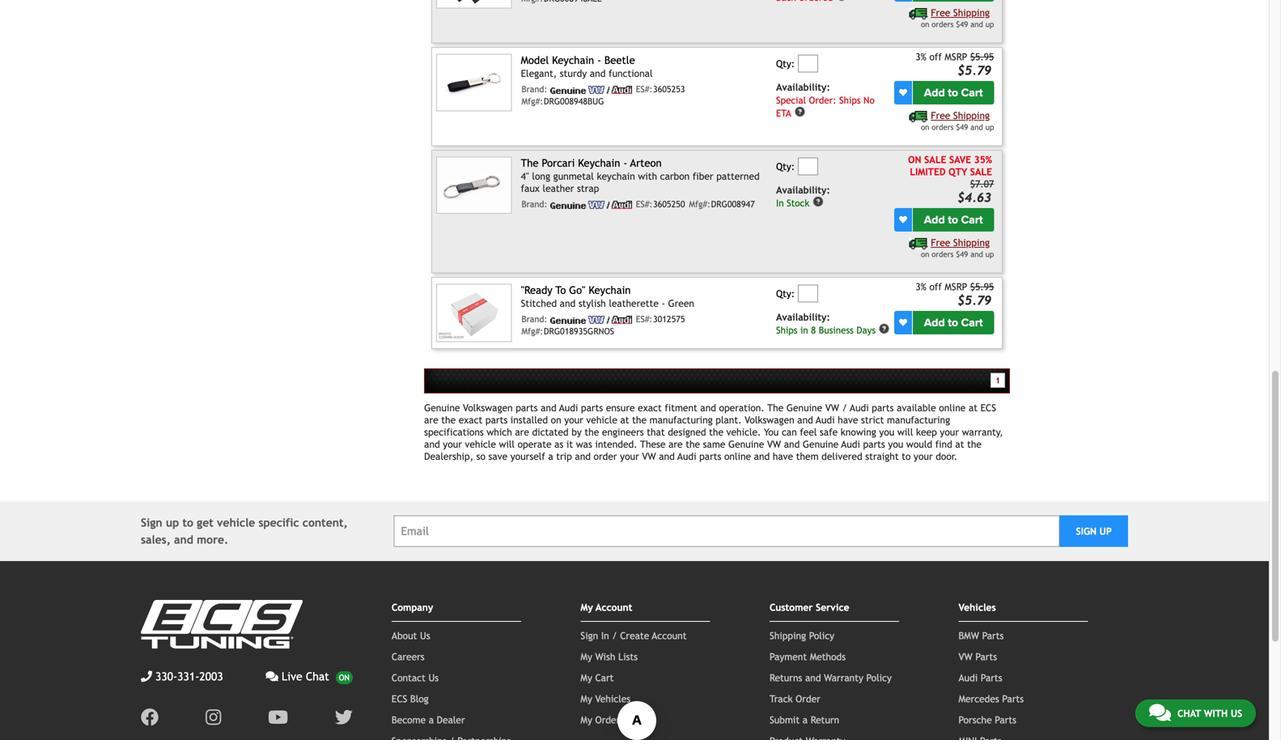 Task type: locate. For each thing, give the bounding box(es) containing it.
vehicles up bmw parts at the bottom
[[959, 602, 997, 613]]

availability:
[[777, 81, 831, 93], [777, 184, 831, 196], [777, 311, 831, 323]]

qty: up availability: in stock in the right top of the page
[[777, 161, 795, 172]]

1 horizontal spatial exact
[[638, 402, 662, 414]]

2 vertical spatial -
[[662, 297, 666, 309]]

2 qty: from the top
[[777, 161, 795, 172]]

manufacturing down fitment
[[650, 414, 713, 426]]

knowing
[[841, 426, 877, 438]]

availability: up special
[[777, 81, 831, 93]]

parts for audi parts
[[981, 672, 1003, 684]]

designed
[[668, 426, 707, 438]]

on up dictated
[[551, 414, 562, 426]]

dealership,
[[424, 451, 474, 462]]

1 vertical spatial free shipping image
[[910, 238, 929, 249]]

vehicle down ensure
[[587, 414, 618, 426]]

3 free from the top
[[931, 237, 951, 248]]

0 horizontal spatial ecs
[[392, 693, 408, 705]]

shipping policy
[[770, 630, 835, 641]]

1 vertical spatial you
[[889, 439, 904, 450]]

1 vertical spatial /
[[612, 630, 618, 641]]

0 vertical spatial off
[[930, 51, 942, 62]]

my up the my vehicles
[[581, 672, 593, 684]]

on down on sale save 35% limited qty sale $7.07 $4.63
[[922, 250, 930, 259]]

no
[[864, 95, 875, 106]]

es#: 3605253 mfg#: drg008948bug
[[522, 84, 686, 106]]

2003
[[199, 670, 223, 683]]

vehicles
[[959, 602, 997, 613], [596, 693, 631, 705]]

add to cart button for $5.79
[[913, 81, 995, 105]]

1 $49 from the top
[[957, 20, 969, 29]]

question sign image
[[837, 0, 848, 2], [813, 196, 824, 207]]

policy
[[810, 630, 835, 641], [867, 672, 892, 684]]

0 vertical spatial ecs
[[981, 402, 997, 414]]

your down intended.
[[620, 451, 640, 462]]

2 off from the top
[[930, 281, 942, 292]]

sturdy
[[560, 68, 587, 79]]

2 orders from the top
[[932, 123, 954, 132]]

straight
[[866, 451, 899, 462]]

free shipping image for $4.63
[[910, 238, 929, 249]]

exact up that
[[638, 402, 662, 414]]

1 off from the top
[[930, 51, 942, 62]]

on down free shipping icon
[[922, 20, 930, 29]]

up for free shipping image related to $5.79
[[986, 123, 995, 132]]

1 vertical spatial free
[[931, 110, 951, 121]]

0 vertical spatial free
[[931, 7, 951, 18]]

to inside the 'genuine volkswagen parts and audi parts ensure exact fitment and operation. the genuine vw / audi parts available online at ecs are the exact parts installed on your vehicle at the manufacturing plant. volkswagen and audi have strict manufacturing specifications which are dictated by the engineers that designed the vehicle. you can feel safe knowing you will keep your warranty, and your vehicle will operate as it was intended. these are the same genuine vw and genuine audi parts you would find at the dealership, so save yourself a trip and order your vw and audi parts online and have them delivered straight to your door.'
[[902, 451, 911, 462]]

to inside 'sign up to get vehicle specific content, sales, and more.'
[[183, 516, 194, 529]]

1 horizontal spatial /
[[843, 402, 848, 414]]

parts up porsche parts
[[1003, 693, 1024, 705]]

1 brand: from the top
[[522, 84, 548, 94]]

functional
[[609, 68, 653, 79]]

have left the them
[[773, 451, 794, 462]]

0 vertical spatial vehicles
[[959, 602, 997, 613]]

2 add to cart button from the top
[[913, 208, 995, 232]]

0 horizontal spatial the
[[521, 157, 539, 169]]

0 vertical spatial volkswagen
[[463, 402, 513, 414]]

your down would
[[914, 451, 933, 462]]

free
[[931, 7, 951, 18], [931, 110, 951, 121], [931, 237, 951, 248]]

sign inside 'sign up to get vehicle specific content, sales, and more.'
[[141, 516, 162, 529]]

availability: inside availability: special order: ships no eta
[[777, 81, 831, 93]]

sign for sign up
[[1077, 526, 1097, 537]]

1 vertical spatial add
[[925, 213, 946, 227]]

us for about us
[[420, 630, 431, 641]]

free shipping image
[[910, 111, 929, 122], [910, 238, 929, 249]]

2 horizontal spatial -
[[662, 297, 666, 309]]

0 vertical spatial online
[[940, 402, 966, 414]]

volkswagen up which
[[463, 402, 513, 414]]

3 availability: from the top
[[777, 311, 831, 323]]

free shipping image up on
[[910, 111, 929, 122]]

question sign image
[[795, 106, 806, 118], [879, 323, 891, 334]]

2 vertical spatial add
[[925, 316, 946, 330]]

your down the specifications
[[443, 439, 462, 450]]

gunmetal
[[554, 170, 594, 182]]

0 horizontal spatial have
[[773, 451, 794, 462]]

1 availability: from the top
[[777, 81, 831, 93]]

1 qty: from the top
[[777, 58, 795, 69]]

chat right live
[[306, 670, 329, 683]]

with right comments image
[[1205, 708, 1229, 719]]

1 horizontal spatial at
[[956, 439, 965, 450]]

4 my from the top
[[581, 693, 593, 705]]

trip
[[557, 451, 572, 462]]

you down strict
[[880, 426, 895, 438]]

mfg#: inside es#: 3012575 mfg#: drg018935grnos
[[522, 326, 544, 336]]

1 vertical spatial 3% off msrp $5.95 $5.79
[[916, 281, 995, 308]]

0 horizontal spatial question sign image
[[795, 106, 806, 118]]

genuine volkswagen audi - corporate logo image down strap
[[551, 201, 632, 209]]

2 vertical spatial free shipping on orders $49 and up
[[922, 237, 995, 259]]

1 vertical spatial question sign image
[[879, 323, 891, 334]]

porcari
[[542, 157, 575, 169]]

you
[[880, 426, 895, 438], [889, 439, 904, 450]]

on for $4.63 free shipping image
[[922, 250, 930, 259]]

0 vertical spatial add to cart button
[[913, 81, 995, 105]]

ecs blog link
[[392, 693, 429, 705]]

add down on sale save 35% limited qty sale $7.07 $4.63
[[925, 213, 946, 227]]

mfg#: down stitched
[[522, 326, 544, 336]]

free right free shipping icon
[[931, 7, 951, 18]]

1 vertical spatial mfg#:
[[689, 199, 711, 209]]

about us
[[392, 630, 431, 641]]

0 horizontal spatial with
[[638, 170, 658, 182]]

qty: for limited
[[777, 161, 795, 172]]

sign inside 'sign up' button
[[1077, 526, 1097, 537]]

1 add from the top
[[925, 86, 946, 100]]

2 add to wish list image from the top
[[900, 319, 908, 327]]

- up keychain
[[624, 157, 628, 169]]

1 vertical spatial brand:
[[522, 199, 548, 209]]

1 vertical spatial add to cart
[[925, 213, 984, 227]]

1 vertical spatial orders
[[932, 123, 954, 132]]

0 vertical spatial account
[[596, 602, 633, 613]]

free shipping on orders $49 and up
[[922, 7, 995, 29], [922, 110, 995, 132], [922, 237, 995, 259]]

ships left the in
[[777, 325, 798, 336]]

shipping right free shipping icon
[[954, 7, 990, 18]]

my left wish
[[581, 651, 593, 663]]

add for limited
[[925, 213, 946, 227]]

with down arteon
[[638, 170, 658, 182]]

orders for $5.79
[[932, 123, 954, 132]]

plant.
[[716, 414, 742, 426]]

2 vertical spatial genuine volkswagen audi - corporate logo image
[[551, 316, 632, 324]]

about
[[392, 630, 417, 641]]

2 horizontal spatial a
[[803, 714, 808, 726]]

exact up the specifications
[[459, 414, 483, 426]]

2 add to cart from the top
[[925, 213, 984, 227]]

parts down mercedes parts
[[995, 714, 1017, 726]]

my account
[[581, 602, 633, 613]]

add to wish list image for $5.79
[[900, 319, 908, 327]]

1 $5.79 from the top
[[958, 63, 992, 78]]

question sign image for "ready to go" keychain
[[879, 323, 891, 334]]

at up warranty,
[[969, 402, 978, 414]]

keychain up sturdy
[[552, 54, 595, 66]]

1 $5.95 from the top
[[971, 51, 995, 62]]

1 vertical spatial $5.79
[[958, 293, 992, 308]]

my for my vehicles
[[581, 693, 593, 705]]

volkswagen
[[463, 402, 513, 414], [745, 414, 795, 426]]

add to cart button
[[913, 81, 995, 105], [913, 208, 995, 232], [913, 311, 995, 335]]

1 my from the top
[[581, 602, 593, 613]]

availability: up the in
[[777, 311, 831, 323]]

"ready to go" keychain stitched and stylish leatherette - green
[[521, 284, 695, 309]]

genuine
[[424, 402, 460, 414], [787, 402, 823, 414], [729, 439, 765, 450], [803, 439, 839, 450]]

1 vertical spatial add to wish list image
[[900, 319, 908, 327]]

us right the about
[[420, 630, 431, 641]]

ecs tuning image
[[141, 600, 303, 649]]

vw
[[826, 402, 840, 414], [768, 439, 782, 450], [642, 451, 656, 462], [959, 651, 973, 663]]

2 my from the top
[[581, 651, 593, 663]]

order
[[796, 693, 821, 705]]

track order link
[[770, 693, 821, 705]]

2 vertical spatial availability:
[[777, 311, 831, 323]]

1 add to wish list image from the top
[[900, 216, 908, 224]]

my down my cart
[[581, 693, 593, 705]]

1 vertical spatial in
[[602, 630, 610, 641]]

sign in / create account link
[[581, 630, 687, 641]]

2 free shipping on orders $49 and up from the top
[[922, 110, 995, 132]]

returns and warranty policy link
[[770, 672, 892, 684]]

in inside availability: in stock
[[777, 198, 784, 209]]

0 horizontal spatial -
[[598, 54, 602, 66]]

ecs
[[981, 402, 997, 414], [392, 693, 408, 705]]

0 vertical spatial genuine volkswagen audi - corporate logo image
[[551, 86, 632, 94]]

free shipping image for $5.79
[[910, 111, 929, 122]]

1 link
[[991, 373, 1006, 388]]

cart for "ready to go" keychain
[[962, 316, 984, 330]]

0 vertical spatial free shipping on orders $49 and up
[[922, 7, 995, 29]]

- up 3012575
[[662, 297, 666, 309]]

3 add to cart from the top
[[925, 316, 984, 330]]

3 orders from the top
[[932, 250, 954, 259]]

vw down you
[[768, 439, 782, 450]]

3012575
[[653, 314, 686, 324]]

1 orders from the top
[[932, 20, 954, 29]]

0 horizontal spatial question sign image
[[813, 196, 824, 207]]

parts for porsche parts
[[995, 714, 1017, 726]]

would
[[907, 439, 933, 450]]

parts up installed
[[516, 402, 538, 414]]

es#: inside es#: 3012575 mfg#: drg018935grnos
[[636, 314, 653, 324]]

2 vertical spatial free
[[931, 237, 951, 248]]

on
[[922, 20, 930, 29], [922, 123, 930, 132], [922, 250, 930, 259], [551, 414, 562, 426]]

your
[[565, 414, 584, 426], [941, 426, 960, 438], [443, 439, 462, 450], [620, 451, 640, 462], [914, 451, 933, 462]]

None text field
[[798, 55, 819, 73], [798, 158, 819, 175], [798, 55, 819, 73], [798, 158, 819, 175]]

the up 4"
[[521, 157, 539, 169]]

drg008948bug
[[544, 96, 604, 106]]

2 vertical spatial mfg#:
[[522, 326, 544, 336]]

are down designed
[[669, 439, 683, 450]]

2 3% off msrp $5.95 $5.79 from the top
[[916, 281, 995, 308]]

1 vertical spatial -
[[624, 157, 628, 169]]

brand: down stitched
[[522, 314, 548, 324]]

1 horizontal spatial question sign image
[[837, 0, 848, 2]]

keychain inside the porcari keychain - arteon 4" long gunmetal keychain with carbon fiber patterned faux leather strap
[[578, 157, 621, 169]]

policy up methods
[[810, 630, 835, 641]]

3 brand: from the top
[[522, 314, 548, 324]]

0 vertical spatial orders
[[932, 20, 954, 29]]

331-
[[177, 670, 199, 683]]

mfg#: down elegant,
[[522, 96, 544, 106]]

2 vertical spatial keychain
[[589, 284, 631, 296]]

genuine volkswagen audi - corporate logo image up the "drg008948bug"
[[551, 86, 632, 94]]

brand:
[[522, 84, 548, 94], [522, 199, 548, 209], [522, 314, 548, 324]]

1 manufacturing from the left
[[650, 414, 713, 426]]

genuine volkswagen audi - corporate logo image
[[551, 86, 632, 94], [551, 201, 632, 209], [551, 316, 632, 324]]

mfg#: down fiber
[[689, 199, 711, 209]]

msrp
[[945, 51, 968, 62], [945, 281, 968, 292]]

carbon
[[661, 170, 690, 182]]

at up engineers
[[621, 414, 630, 426]]

volkswagen up you
[[745, 414, 795, 426]]

model keychain - beetle link
[[521, 54, 635, 66]]

my for my account
[[581, 602, 593, 613]]

audi up safe
[[816, 414, 835, 426]]

to for "ready to go" keychain
[[949, 316, 959, 330]]

availability: up stock
[[777, 184, 831, 196]]

qty: up special
[[777, 58, 795, 69]]

0 horizontal spatial manufacturing
[[650, 414, 713, 426]]

availability: for $5.79
[[777, 81, 831, 93]]

0 vertical spatial brand:
[[522, 84, 548, 94]]

and
[[971, 20, 984, 29], [590, 68, 606, 79], [971, 123, 984, 132], [971, 250, 984, 259], [560, 297, 576, 309], [541, 402, 557, 414], [701, 402, 717, 414], [798, 414, 814, 426], [424, 439, 440, 450], [785, 439, 800, 450], [575, 451, 591, 462], [659, 451, 675, 462], [754, 451, 770, 462], [174, 533, 193, 546], [806, 672, 822, 684]]

add to wish list image
[[900, 216, 908, 224], [900, 319, 908, 327]]

es#: inside es#: 3605253 mfg#: drg008948bug
[[636, 84, 653, 94]]

1 add to cart from the top
[[925, 86, 984, 100]]

2 3% from the top
[[916, 281, 927, 292]]

parts right bmw
[[983, 630, 1004, 641]]

brand: down the faux
[[522, 199, 548, 209]]

parts for bmw parts
[[983, 630, 1004, 641]]

0 vertical spatial vehicle
[[587, 414, 618, 426]]

1 horizontal spatial policy
[[867, 672, 892, 684]]

1 add to cart button from the top
[[913, 81, 995, 105]]

porsche parts
[[959, 714, 1017, 726]]

will
[[898, 426, 914, 438], [499, 439, 515, 450]]

0 vertical spatial question sign image
[[837, 0, 848, 2]]

2 free from the top
[[931, 110, 951, 121]]

up inside 'sign up to get vehicle specific content, sales, and more.'
[[166, 516, 179, 529]]

1 vertical spatial ships
[[777, 325, 798, 336]]

parts up mercedes parts link
[[981, 672, 1003, 684]]

vehicle up more.
[[217, 516, 255, 529]]

chat
[[306, 670, 329, 683], [1178, 708, 1202, 719]]

genuine volkswagen audi - corporate logo image for go"
[[551, 316, 632, 324]]

/ left "create"
[[612, 630, 618, 641]]

that
[[647, 426, 665, 438]]

0 vertical spatial at
[[969, 402, 978, 414]]

ecs left the blog
[[392, 693, 408, 705]]

2 vertical spatial at
[[956, 439, 965, 450]]

add to cart for limited
[[925, 213, 984, 227]]

2 vertical spatial $49
[[957, 250, 969, 259]]

manufacturing down available
[[888, 414, 951, 426]]

2 $49 from the top
[[957, 123, 969, 132]]

arteon
[[631, 157, 662, 169]]

operation.
[[720, 402, 765, 414]]

the up engineers
[[633, 414, 647, 426]]

1 vertical spatial 3%
[[916, 281, 927, 292]]

1 vertical spatial the
[[768, 402, 784, 414]]

have up knowing
[[838, 414, 859, 426]]

0 vertical spatial add
[[925, 86, 946, 100]]

sign for sign in / create account
[[581, 630, 599, 641]]

account right "create"
[[652, 630, 687, 641]]

genuine up feel
[[787, 402, 823, 414]]

specific
[[259, 516, 299, 529]]

free shipping on orders $49 and up for $5.79
[[922, 110, 995, 132]]

online
[[940, 402, 966, 414], [725, 451, 752, 462]]

shipping
[[954, 7, 990, 18], [954, 110, 990, 121], [954, 237, 990, 248], [770, 630, 807, 641]]

us right comments image
[[1232, 708, 1243, 719]]

1 horizontal spatial in
[[777, 198, 784, 209]]

2 availability: from the top
[[777, 184, 831, 196]]

account up sign in / create account link
[[596, 602, 633, 613]]

dealer
[[437, 714, 465, 726]]

warranty
[[825, 672, 864, 684]]

0 vertical spatial in
[[777, 198, 784, 209]]

1 horizontal spatial online
[[940, 402, 966, 414]]

free shipping image
[[910, 8, 929, 19]]

1 vertical spatial genuine volkswagen audi - corporate logo image
[[551, 201, 632, 209]]

es#3605251 - drg008948all - model keychain - alltrack  - elegant, sturdy and functional - genuine volkswagen audi - audi volkswagen image
[[436, 0, 512, 8]]

up for free shipping icon
[[986, 20, 995, 29]]

3 qty: from the top
[[777, 288, 795, 299]]

my cart
[[581, 672, 614, 684]]

vehicle up 'so'
[[465, 439, 496, 450]]

1 vertical spatial availability:
[[777, 184, 831, 196]]

your up the by
[[565, 414, 584, 426]]

vehicles up orders
[[596, 693, 631, 705]]

0 horizontal spatial exact
[[459, 414, 483, 426]]

free up sale
[[931, 110, 951, 121]]

in for availability:
[[777, 198, 784, 209]]

strap
[[577, 182, 600, 194]]

1 vertical spatial keychain
[[578, 157, 621, 169]]

on for free shipping icon
[[922, 20, 930, 29]]

1 free shipping image from the top
[[910, 111, 929, 122]]

the inside the 'genuine volkswagen parts and audi parts ensure exact fitment and operation. the genuine vw / audi parts available online at ecs are the exact parts installed on your vehicle at the manufacturing plant. volkswagen and audi have strict manufacturing specifications which are dictated by the engineers that designed the vehicle. you can feel safe knowing you will keep your warranty, and your vehicle will operate as it was intended. these are the same genuine vw and genuine audi parts you would find at the dealership, so save yourself a trip and order your vw and audi parts online and have them delivered straight to your door.'
[[768, 402, 784, 414]]

1 horizontal spatial have
[[838, 414, 859, 426]]

add right days
[[925, 316, 946, 330]]

add to cart
[[925, 86, 984, 100], [925, 213, 984, 227], [925, 316, 984, 330]]

stitched
[[521, 297, 557, 309]]

phone image
[[141, 671, 152, 682]]

1 horizontal spatial sign
[[581, 630, 599, 641]]

question sign image down special
[[795, 106, 806, 118]]

1 horizontal spatial ecs
[[981, 402, 997, 414]]

add to cart for $5.79
[[925, 86, 984, 100]]

in for sign
[[602, 630, 610, 641]]

chat with us link
[[1136, 700, 1257, 727]]

0 horizontal spatial account
[[596, 602, 633, 613]]

1 horizontal spatial with
[[1205, 708, 1229, 719]]

1 vertical spatial volkswagen
[[745, 414, 795, 426]]

return
[[811, 714, 840, 726]]

3 my from the top
[[581, 672, 593, 684]]

mfg#: for "ready to go" keychain
[[522, 326, 544, 336]]

parts up which
[[486, 414, 508, 426]]

0 vertical spatial policy
[[810, 630, 835, 641]]

1 vertical spatial are
[[515, 426, 530, 438]]

availability: inside availability: ships in 8 business days
[[777, 311, 831, 323]]

/ up knowing
[[843, 402, 848, 414]]

free down on sale save 35% limited qty sale $7.07 $4.63
[[931, 237, 951, 248]]

orders
[[932, 20, 954, 29], [932, 123, 954, 132], [932, 250, 954, 259]]

audi
[[560, 402, 578, 414], [850, 402, 869, 414], [816, 414, 835, 426], [842, 439, 861, 450], [678, 451, 697, 462], [959, 672, 978, 684]]

in up wish
[[602, 630, 610, 641]]

0 horizontal spatial ships
[[777, 325, 798, 336]]

3 add from the top
[[925, 316, 946, 330]]

bmw parts
[[959, 630, 1004, 641]]

1 vertical spatial question sign image
[[813, 196, 824, 207]]

5 my from the top
[[581, 714, 593, 726]]

parts for mercedes parts
[[1003, 693, 1024, 705]]

add to wish list image
[[900, 89, 908, 97]]

0 horizontal spatial vehicles
[[596, 693, 631, 705]]

1 vertical spatial free shipping on orders $49 and up
[[922, 110, 995, 132]]

add for $5.79
[[925, 86, 946, 100]]

us for contact us
[[429, 672, 439, 684]]

1 horizontal spatial vehicles
[[959, 602, 997, 613]]

as
[[555, 439, 564, 450]]

0 vertical spatial msrp
[[945, 51, 968, 62]]

0 vertical spatial are
[[424, 414, 439, 426]]

submit a return
[[770, 714, 840, 726]]

up for $4.63 free shipping image
[[986, 250, 995, 259]]

2 add from the top
[[925, 213, 946, 227]]

"ready to go" keychain link
[[521, 284, 631, 296]]

1 horizontal spatial the
[[768, 402, 784, 414]]

0 vertical spatial $49
[[957, 20, 969, 29]]

ecs up warranty,
[[981, 402, 997, 414]]

2 vertical spatial orders
[[932, 250, 954, 259]]

1 vertical spatial es#:
[[636, 199, 653, 209]]

orders for limited
[[932, 250, 954, 259]]

3 es#: from the top
[[636, 314, 653, 324]]

facebook logo image
[[141, 709, 159, 726]]

mfg#: inside es#: 3605253 mfg#: drg008948bug
[[522, 96, 544, 106]]

brand: down elegant,
[[522, 84, 548, 94]]

twitter logo image
[[335, 709, 353, 726]]

a left the trip
[[549, 451, 554, 462]]

keychain up keychain
[[578, 157, 621, 169]]

3 free shipping on orders $49 and up from the top
[[922, 237, 995, 259]]

brand: for model keychain - beetle
[[522, 84, 548, 94]]

audi down knowing
[[842, 439, 861, 450]]

genuine volkswagen audi - corporate logo image down stylish
[[551, 316, 632, 324]]

track
[[770, 693, 793, 705]]

1 3% off msrp $5.95 $5.79 from the top
[[916, 51, 995, 78]]

1
[[996, 376, 1001, 385]]

None text field
[[798, 285, 819, 303]]

es#: left 3605250
[[636, 199, 653, 209]]

0 vertical spatial /
[[843, 402, 848, 414]]

1 es#: from the top
[[636, 84, 653, 94]]

3 $49 from the top
[[957, 250, 969, 259]]

sign for sign up to get vehicle specific content, sales, and more.
[[141, 516, 162, 529]]

0 vertical spatial $5.95
[[971, 51, 995, 62]]

3 genuine volkswagen audi - corporate logo image from the top
[[551, 316, 632, 324]]

2 free shipping image from the top
[[910, 238, 929, 249]]

3605253
[[653, 84, 686, 94]]

- inside model keychain - beetle elegant, sturdy and functional
[[598, 54, 602, 66]]

2 vertical spatial brand:
[[522, 314, 548, 324]]

es#: down leatherette at the top
[[636, 314, 653, 324]]

1 horizontal spatial a
[[549, 451, 554, 462]]

on
[[909, 154, 922, 165]]

a left "dealer"
[[429, 714, 434, 726]]

policy right 'warranty'
[[867, 672, 892, 684]]

audi parts link
[[959, 672, 1003, 684]]

keychain up stylish
[[589, 284, 631, 296]]

my cart link
[[581, 672, 614, 684]]

a for company
[[429, 714, 434, 726]]

2 vertical spatial es#:
[[636, 314, 653, 324]]

1 genuine volkswagen audi - corporate logo image from the top
[[551, 86, 632, 94]]

add right add to wish list icon
[[925, 86, 946, 100]]

0 vertical spatial you
[[880, 426, 895, 438]]

to for model keychain - beetle
[[949, 86, 959, 100]]

$49 for $5.79
[[957, 123, 969, 132]]

1 horizontal spatial -
[[624, 157, 628, 169]]

chat right comments image
[[1178, 708, 1202, 719]]



Task type: vqa. For each thing, say whether or not it's contained in the screenshot.
$15,000
no



Task type: describe. For each thing, give the bounding box(es) containing it.
these
[[641, 439, 666, 450]]

1 free from the top
[[931, 7, 951, 18]]

payment
[[770, 651, 807, 663]]

genuine down vehicle.
[[729, 439, 765, 450]]

es#: for keychain
[[636, 314, 653, 324]]

it
[[567, 439, 573, 450]]

1 vertical spatial have
[[773, 451, 794, 462]]

blog
[[410, 693, 429, 705]]

parts up strict
[[872, 402, 894, 414]]

1 msrp from the top
[[945, 51, 968, 62]]

my wish lists link
[[581, 651, 638, 663]]

"ready
[[521, 284, 553, 296]]

35%
[[975, 154, 993, 165]]

dictated
[[532, 426, 569, 438]]

the up the specifications
[[442, 414, 456, 426]]

1 vertical spatial chat
[[1178, 708, 1202, 719]]

0 vertical spatial exact
[[638, 402, 662, 414]]

genuine down safe
[[803, 439, 839, 450]]

vehicle.
[[727, 426, 762, 438]]

business
[[819, 325, 854, 336]]

special
[[777, 95, 807, 106]]

ensure
[[606, 402, 635, 414]]

safe
[[820, 426, 838, 438]]

availability: for limited
[[777, 184, 831, 196]]

can
[[782, 426, 797, 438]]

0 horizontal spatial are
[[424, 414, 439, 426]]

- inside "ready to go" keychain stitched and stylish leatherette - green
[[662, 297, 666, 309]]

parts left ensure
[[581, 402, 603, 414]]

drg018935grnos
[[544, 326, 615, 336]]

audi down designed
[[678, 451, 697, 462]]

1 horizontal spatial volkswagen
[[745, 414, 795, 426]]

by
[[572, 426, 582, 438]]

$49 for limited
[[957, 250, 969, 259]]

0 horizontal spatial will
[[499, 439, 515, 450]]

qty
[[949, 166, 968, 177]]

order:
[[809, 95, 837, 106]]

instagram logo image
[[206, 709, 221, 726]]

the porcari keychain - arteon 4" long gunmetal keychain with carbon fiber patterned faux leather strap
[[521, 157, 760, 194]]

sign up to get vehicle specific content, sales, and more.
[[141, 516, 348, 546]]

Email email field
[[394, 516, 1060, 547]]

company
[[392, 602, 433, 613]]

the up same
[[710, 426, 724, 438]]

my vehicles link
[[581, 693, 631, 705]]

0 horizontal spatial policy
[[810, 630, 835, 641]]

lists
[[619, 651, 638, 663]]

ships inside availability: ships in 8 business days
[[777, 325, 798, 336]]

sign up button
[[1060, 516, 1129, 547]]

1 vertical spatial policy
[[867, 672, 892, 684]]

audi down 'vw parts' link
[[959, 672, 978, 684]]

leather
[[543, 182, 575, 194]]

availability: in stock
[[777, 184, 831, 209]]

and inside model keychain - beetle elegant, sturdy and functional
[[590, 68, 606, 79]]

free shipping on orders $49 and up for limited
[[922, 237, 995, 259]]

order
[[594, 451, 618, 462]]

porsche
[[959, 714, 993, 726]]

comments image
[[1150, 703, 1172, 722]]

more.
[[197, 533, 229, 546]]

1 vertical spatial at
[[621, 414, 630, 426]]

on sale save 35% limited qty sale $7.07 $4.63
[[909, 154, 995, 205]]

become
[[392, 714, 426, 726]]

payment methods
[[770, 651, 846, 663]]

cart for the porcari keychain - arteon
[[962, 213, 984, 227]]

1 vertical spatial exact
[[459, 414, 483, 426]]

1 3% from the top
[[916, 51, 927, 62]]

keychain
[[597, 170, 635, 182]]

my for my orders
[[581, 714, 593, 726]]

0 horizontal spatial volkswagen
[[463, 402, 513, 414]]

returns
[[770, 672, 803, 684]]

youtube logo image
[[268, 709, 288, 726]]

- inside the porcari keychain - arteon 4" long gunmetal keychain with carbon fiber patterned faux leather strap
[[624, 157, 628, 169]]

0 horizontal spatial /
[[612, 630, 618, 641]]

same
[[703, 439, 726, 450]]

a inside the 'genuine volkswagen parts and audi parts ensure exact fitment and operation. the genuine vw / audi parts available online at ecs are the exact parts installed on your vehicle at the manufacturing plant. volkswagen and audi have strict manufacturing specifications which are dictated by the engineers that designed the vehicle. you can feel safe knowing you will keep your warranty, and your vehicle will operate as it was intended. these are the same genuine vw and genuine audi parts you would find at the dealership, so save yourself a trip and order your vw and audi parts online and have them delivered straight to your door.'
[[549, 451, 554, 462]]

engineers
[[602, 426, 644, 438]]

1 horizontal spatial are
[[515, 426, 530, 438]]

2 manufacturing from the left
[[888, 414, 951, 426]]

free for limited
[[931, 237, 951, 248]]

keychain inside "ready to go" keychain stitched and stylish leatherette - green
[[589, 284, 631, 296]]

1 vertical spatial ecs
[[392, 693, 408, 705]]

genuine up the specifications
[[424, 402, 460, 414]]

green
[[668, 297, 695, 309]]

the porcari keychain - arteon link
[[521, 157, 662, 169]]

mfg#: for model keychain - beetle
[[522, 96, 544, 106]]

2 msrp from the top
[[945, 281, 968, 292]]

ecs inside the 'genuine volkswagen parts and audi parts ensure exact fitment and operation. the genuine vw / audi parts available online at ecs are the exact parts installed on your vehicle at the manufacturing plant. volkswagen and audi have strict manufacturing specifications which are dictated by the engineers that designed the vehicle. you can feel safe knowing you will keep your warranty, and your vehicle will operate as it was intended. these are the same genuine vw and genuine audi parts you would find at the dealership, so save yourself a trip and order your vw and audi parts online and have them delivered straight to your door.'
[[981, 402, 997, 414]]

0 vertical spatial chat
[[306, 670, 329, 683]]

stylish
[[579, 297, 606, 309]]

delivered
[[822, 451, 863, 462]]

shipping up payment
[[770, 630, 807, 641]]

eta
[[777, 108, 792, 119]]

so
[[477, 451, 486, 462]]

sign up
[[1077, 526, 1113, 537]]

shipping down $4.63
[[954, 237, 990, 248]]

keep
[[917, 426, 938, 438]]

up inside button
[[1100, 526, 1113, 537]]

the down designed
[[686, 439, 701, 450]]

fitment
[[665, 402, 698, 414]]

2 $5.79 from the top
[[958, 293, 992, 308]]

parts up straight
[[864, 439, 886, 450]]

2 horizontal spatial are
[[669, 439, 683, 450]]

cart for model keychain - beetle
[[962, 86, 984, 100]]

beetle
[[605, 54, 635, 66]]

and inside 'sign up to get vehicle specific content, sales, and more.'
[[174, 533, 193, 546]]

my for my cart
[[581, 672, 593, 684]]

porsche parts link
[[959, 714, 1017, 726]]

brand: for "ready to go" keychain
[[522, 314, 548, 324]]

submit
[[770, 714, 800, 726]]

add to wish list image for $4.63
[[900, 216, 908, 224]]

returns and warranty policy
[[770, 672, 892, 684]]

es#: 3605250 mfg#: drg008947
[[636, 199, 755, 209]]

to
[[556, 284, 566, 296]]

free for $5.79
[[931, 110, 951, 121]]

1 free shipping on orders $49 and up from the top
[[922, 7, 995, 29]]

become a dealer link
[[392, 714, 465, 726]]

model keychain - beetle elegant, sturdy and functional
[[521, 54, 653, 79]]

find
[[936, 439, 953, 450]]

sales,
[[141, 533, 171, 546]]

was
[[576, 439, 593, 450]]

1 horizontal spatial vehicle
[[465, 439, 496, 450]]

save
[[489, 451, 508, 462]]

$7.07
[[971, 178, 995, 189]]

2 brand: from the top
[[522, 199, 548, 209]]

0 horizontal spatial online
[[725, 451, 752, 462]]

sale
[[971, 166, 993, 177]]

audi up strict
[[850, 402, 869, 414]]

my orders
[[581, 714, 624, 726]]

days
[[857, 325, 876, 336]]

long
[[532, 170, 551, 182]]

on for free shipping image related to $5.79
[[922, 123, 930, 132]]

audi parts
[[959, 672, 1003, 684]]

your up find
[[941, 426, 960, 438]]

2 $5.95 from the top
[[971, 281, 995, 292]]

keychain inside model keychain - beetle elegant, sturdy and functional
[[552, 54, 595, 66]]

vehicle inside 'sign up to get vehicle specific content, sales, and more.'
[[217, 516, 255, 529]]

vw parts link
[[959, 651, 998, 663]]

audi up the by
[[560, 402, 578, 414]]

add to cart button for limited
[[913, 208, 995, 232]]

question sign image for model keychain - beetle
[[795, 106, 806, 118]]

vw down bmw
[[959, 651, 973, 663]]

my orders link
[[581, 714, 624, 726]]

fiber
[[693, 170, 714, 182]]

vw down these
[[642, 451, 656, 462]]

bmw
[[959, 630, 980, 641]]

3 add to cart button from the top
[[913, 311, 995, 335]]

service
[[816, 602, 850, 613]]

with inside the porcari keychain - arteon 4" long gunmetal keychain with carbon fiber patterned faux leather strap
[[638, 170, 658, 182]]

a for customer service
[[803, 714, 808, 726]]

comments image
[[266, 671, 279, 682]]

careers
[[392, 651, 425, 663]]

sign in / create account
[[581, 630, 687, 641]]

330-331-2003 link
[[141, 668, 223, 685]]

go"
[[570, 284, 586, 296]]

us inside chat with us link
[[1232, 708, 1243, 719]]

genuine volkswagen audi - corporate logo image for -
[[551, 86, 632, 94]]

the inside the porcari keychain - arteon 4" long gunmetal keychain with carbon fiber patterned faux leather strap
[[521, 157, 539, 169]]

/ inside the 'genuine volkswagen parts and audi parts ensure exact fitment and operation. the genuine vw / audi parts available online at ecs are the exact parts installed on your vehicle at the manufacturing plant. volkswagen and audi have strict manufacturing specifications which are dictated by the engineers that designed the vehicle. you can feel safe knowing you will keep your warranty, and your vehicle will operate as it was intended. these are the same genuine vw and genuine audi parts you would find at the dealership, so save yourself a trip and order your vw and audi parts online and have them delivered straight to your door.'
[[843, 402, 848, 414]]

2 genuine volkswagen audi - corporate logo image from the top
[[551, 201, 632, 209]]

live chat link
[[266, 668, 353, 685]]

operate
[[518, 439, 552, 450]]

strict
[[862, 414, 885, 426]]

1 horizontal spatial will
[[898, 426, 914, 438]]

elegant,
[[521, 68, 557, 79]]

wish
[[596, 651, 616, 663]]

the down warranty,
[[968, 439, 982, 450]]

vw up safe
[[826, 402, 840, 414]]

and inside "ready to go" keychain stitched and stylish leatherette - green
[[560, 297, 576, 309]]

live
[[282, 670, 303, 683]]

qty: for $5.79
[[777, 58, 795, 69]]

shipping up save at the right top of the page
[[954, 110, 990, 121]]

on inside the 'genuine volkswagen parts and audi parts ensure exact fitment and operation. the genuine vw / audi parts available online at ecs are the exact parts installed on your vehicle at the manufacturing plant. volkswagen and audi have strict manufacturing specifications which are dictated by the engineers that designed the vehicle. you can feel safe knowing you will keep your warranty, and your vehicle will operate as it was intended. these are the same genuine vw and genuine audi parts you would find at the dealership, so save yourself a trip and order your vw and audi parts online and have them delivered straight to your door.'
[[551, 414, 562, 426]]

save
[[950, 154, 972, 165]]

2 es#: from the top
[[636, 199, 653, 209]]

faux
[[521, 182, 540, 194]]

mercedes parts
[[959, 693, 1024, 705]]

methods
[[810, 651, 846, 663]]

the up was
[[585, 426, 599, 438]]

my for my wish lists
[[581, 651, 593, 663]]

ships inside availability: special order: ships no eta
[[840, 95, 861, 106]]

shipping policy link
[[770, 630, 835, 641]]

es#3605250 - drg008947 - the porcari keychain - arteon - 4" long gunmetal keychain with carbon fiber patterned faux leather strap - genuine volkswagen audi - volkswagen image
[[436, 157, 512, 214]]

sale
[[925, 154, 947, 165]]

1 vertical spatial with
[[1205, 708, 1229, 719]]

model
[[521, 54, 549, 66]]

es#3605253 - drg008948bug - model keychain - beetle - elegant, sturdy and functional - genuine volkswagen audi - volkswagen image
[[436, 54, 512, 111]]

es#: for beetle
[[636, 84, 653, 94]]

0 vertical spatial have
[[838, 414, 859, 426]]

orders
[[596, 714, 624, 726]]

create
[[621, 630, 650, 641]]

1 horizontal spatial account
[[652, 630, 687, 641]]

to for the porcari keychain - arteon
[[949, 213, 959, 227]]

parts for vw parts
[[976, 651, 998, 663]]

parts down same
[[700, 451, 722, 462]]



